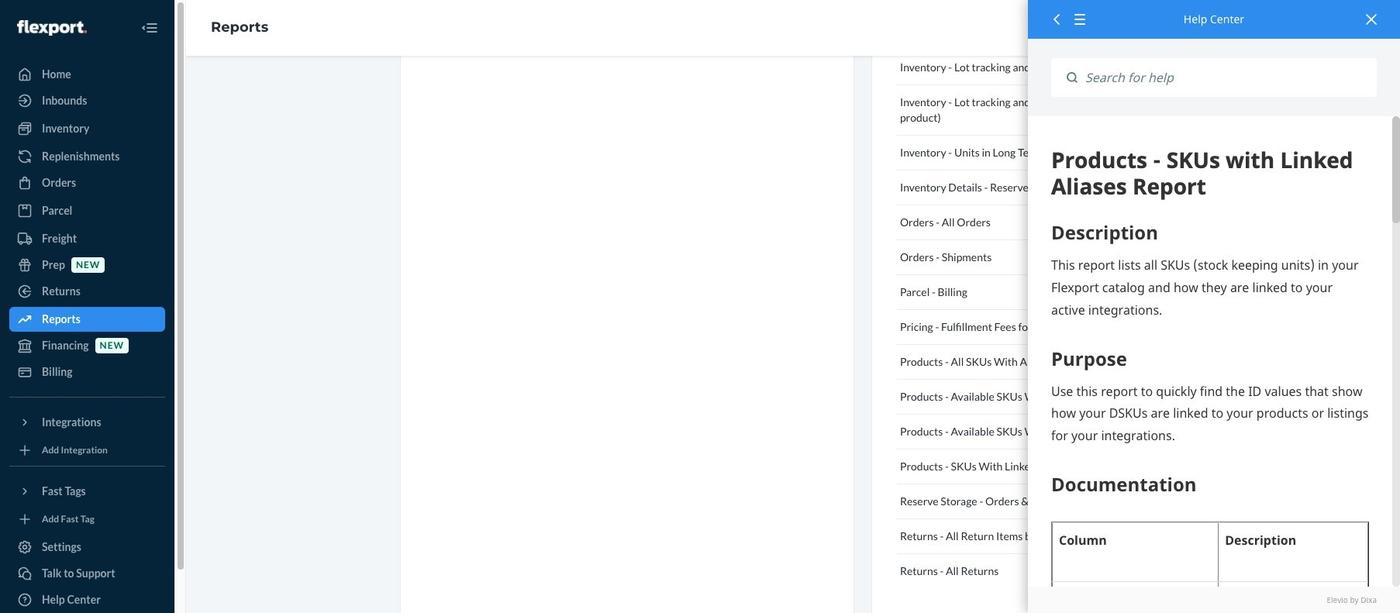 Task type: describe. For each thing, give the bounding box(es) containing it.
Search search field
[[1078, 58, 1377, 97]]

close navigation image
[[140, 19, 159, 37]]

flexport logo image
[[17, 20, 87, 35]]



Task type: vqa. For each thing, say whether or not it's contained in the screenshot.
Search "Search Box"
yes



